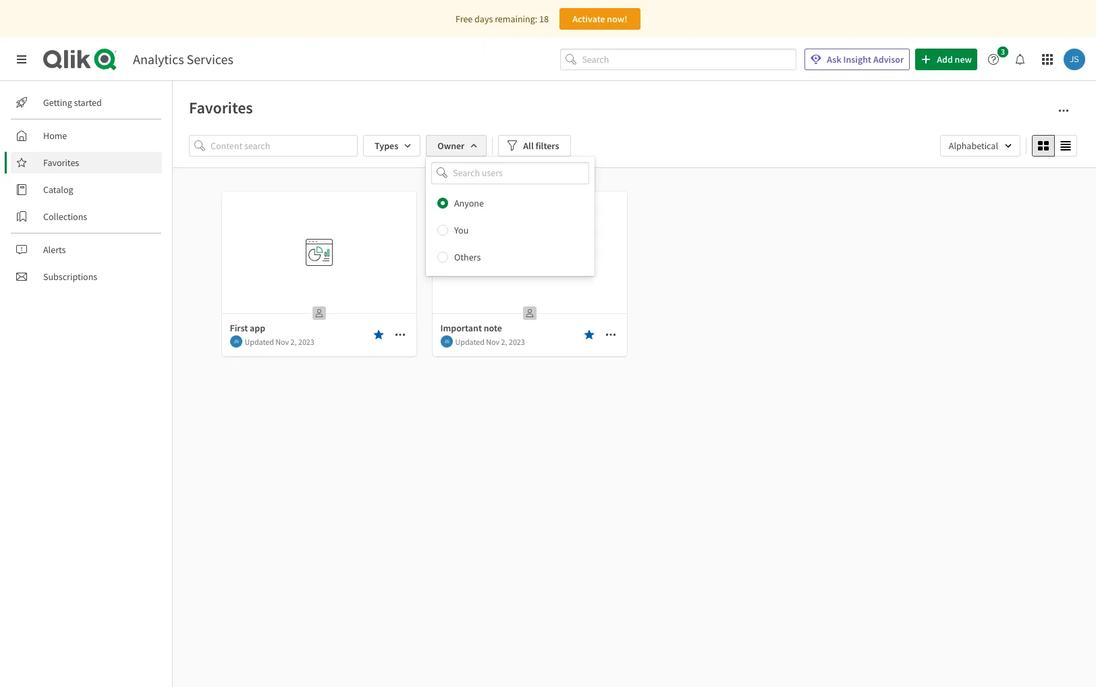 Task type: locate. For each thing, give the bounding box(es) containing it.
Search users text field
[[450, 162, 573, 184]]

first app
[[230, 322, 265, 334]]

0 horizontal spatial jacob simon image
[[230, 336, 242, 348]]

1 updated from the left
[[245, 337, 274, 347]]

all filters button
[[498, 135, 571, 157]]

home
[[43, 130, 67, 142]]

searchbar element
[[561, 48, 797, 70]]

remaining:
[[495, 13, 538, 25]]

2 updated from the left
[[455, 337, 485, 347]]

1 jacob simon element from the left
[[230, 336, 242, 348]]

owner
[[438, 140, 465, 152]]

started
[[74, 97, 102, 109]]

2 personal element from the left
[[519, 302, 540, 324]]

updated nov 2, 2023 for note
[[455, 337, 525, 347]]

filters region
[[189, 132, 1080, 276]]

all filters
[[523, 140, 559, 152]]

favorites down services
[[189, 97, 253, 118]]

more actions image right remove from favorites icon
[[395, 329, 405, 340]]

more actions image for first app
[[395, 329, 405, 340]]

jacob simon element down first
[[230, 336, 242, 348]]

updated nov 2, 2023 down app
[[245, 337, 314, 347]]

1 horizontal spatial jacob simon image
[[1064, 49, 1086, 70]]

analytics services element
[[133, 51, 233, 68]]

personal element for important note
[[519, 302, 540, 324]]

add new button
[[916, 49, 978, 70]]

1 horizontal spatial nov
[[486, 337, 500, 347]]

favorites inside navigation pane element
[[43, 157, 79, 169]]

more actions image
[[395, 329, 405, 340], [605, 329, 616, 340]]

0 horizontal spatial more actions image
[[395, 329, 405, 340]]

close sidebar menu image
[[16, 54, 27, 65]]

updated
[[245, 337, 274, 347], [455, 337, 485, 347]]

1 vertical spatial favorites
[[43, 157, 79, 169]]

more actions image
[[1059, 105, 1069, 116]]

None field
[[426, 162, 595, 184]]

2 nov from the left
[[486, 337, 500, 347]]

1 horizontal spatial personal element
[[519, 302, 540, 324]]

updated down app
[[245, 337, 274, 347]]

new
[[955, 53, 972, 65]]

favorites
[[189, 97, 253, 118], [43, 157, 79, 169]]

2 2, from the left
[[501, 337, 507, 347]]

2 2023 from the left
[[509, 337, 525, 347]]

0 horizontal spatial jacob simon element
[[230, 336, 242, 348]]

anyone
[[454, 197, 484, 209]]

analytics services
[[133, 51, 233, 68]]

1 personal element from the left
[[308, 302, 330, 324]]

personal element right note
[[519, 302, 540, 324]]

1 more actions image from the left
[[395, 329, 405, 340]]

0 horizontal spatial 2,
[[291, 337, 297, 347]]

activate now!
[[573, 13, 628, 25]]

more actions image right remove from favorites image
[[605, 329, 616, 340]]

0 horizontal spatial favorites
[[43, 157, 79, 169]]

0 vertical spatial favorites
[[189, 97, 253, 118]]

alerts link
[[11, 239, 162, 261]]

1 horizontal spatial updated
[[455, 337, 485, 347]]

0 horizontal spatial updated nov 2, 2023
[[245, 337, 314, 347]]

jacob simon image up more actions icon on the right top
[[1064, 49, 1086, 70]]

advisor
[[874, 53, 904, 65]]

jacob simon element down important
[[441, 336, 453, 348]]

1 horizontal spatial favorites
[[189, 97, 253, 118]]

1 2, from the left
[[291, 337, 297, 347]]

analytics
[[133, 51, 184, 68]]

updated nov 2, 2023 for app
[[245, 337, 314, 347]]

1 horizontal spatial more actions image
[[605, 329, 616, 340]]

2 more actions image from the left
[[605, 329, 616, 340]]

jacob simon image
[[1064, 49, 1086, 70], [230, 336, 242, 348]]

ask insight advisor button
[[805, 49, 910, 70]]

2 jacob simon element from the left
[[441, 336, 453, 348]]

2 updated nov 2, 2023 from the left
[[455, 337, 525, 347]]

types button
[[363, 135, 421, 157]]

1 horizontal spatial jacob simon element
[[441, 336, 453, 348]]

2,
[[291, 337, 297, 347], [501, 337, 507, 347]]

navigation pane element
[[0, 86, 172, 293]]

nov
[[276, 337, 289, 347], [486, 337, 500, 347]]

collections
[[43, 211, 87, 223]]

free
[[456, 13, 473, 25]]

1 horizontal spatial 2023
[[509, 337, 525, 347]]

2023
[[298, 337, 314, 347], [509, 337, 525, 347]]

18
[[539, 13, 549, 25]]

switch view group
[[1032, 135, 1078, 157]]

1 2023 from the left
[[298, 337, 314, 347]]

personal element for first app
[[308, 302, 330, 324]]

0 horizontal spatial 2023
[[298, 337, 314, 347]]

updated for app
[[245, 337, 274, 347]]

personal element right app
[[308, 302, 330, 324]]

important
[[441, 322, 482, 334]]

jacob simon element
[[230, 336, 242, 348], [441, 336, 453, 348]]

free days remaining: 18
[[456, 13, 549, 25]]

1 nov from the left
[[276, 337, 289, 347]]

1 horizontal spatial updated nov 2, 2023
[[455, 337, 525, 347]]

first
[[230, 322, 248, 334]]

1 horizontal spatial 2,
[[501, 337, 507, 347]]

now!
[[607, 13, 628, 25]]

0 horizontal spatial updated
[[245, 337, 274, 347]]

favorites up catalog
[[43, 157, 79, 169]]

1 updated nov 2, 2023 from the left
[[245, 337, 314, 347]]

jacob simon image down first
[[230, 336, 242, 348]]

personal element
[[308, 302, 330, 324], [519, 302, 540, 324]]

3
[[1001, 47, 1005, 57]]

days
[[475, 13, 493, 25]]

0 horizontal spatial personal element
[[308, 302, 330, 324]]

0 horizontal spatial nov
[[276, 337, 289, 347]]

catalog
[[43, 184, 73, 196]]

updated nov 2, 2023
[[245, 337, 314, 347], [455, 337, 525, 347]]

updated for note
[[455, 337, 485, 347]]

updated down important note
[[455, 337, 485, 347]]

updated nov 2, 2023 down note
[[455, 337, 525, 347]]

subscriptions
[[43, 271, 97, 283]]



Task type: vqa. For each thing, say whether or not it's contained in the screenshot.
right Nov
yes



Task type: describe. For each thing, give the bounding box(es) containing it.
getting started link
[[11, 92, 162, 113]]

filters
[[536, 140, 559, 152]]

activate now! link
[[560, 8, 641, 30]]

2023 for important note
[[509, 337, 525, 347]]

2, for note
[[501, 337, 507, 347]]

note
[[484, 322, 502, 334]]

0 vertical spatial jacob simon image
[[1064, 49, 1086, 70]]

getting
[[43, 97, 72, 109]]

Alphabetical field
[[940, 135, 1021, 157]]

subscriptions link
[[11, 266, 162, 288]]

add new
[[937, 53, 972, 65]]

3 button
[[983, 47, 1013, 70]]

app
[[250, 322, 265, 334]]

catalog link
[[11, 179, 162, 201]]

Content search text field
[[211, 135, 358, 157]]

jacob simon element for important
[[441, 336, 453, 348]]

2, for app
[[291, 337, 297, 347]]

jacob simon element for first
[[230, 336, 242, 348]]

add
[[937, 53, 953, 65]]

types
[[375, 140, 399, 152]]

collections link
[[11, 206, 162, 228]]

more actions image for important note
[[605, 329, 616, 340]]

2023 for first app
[[298, 337, 314, 347]]

jacob simon image
[[441, 336, 453, 348]]

insight
[[844, 53, 872, 65]]

remove from favorites image
[[584, 329, 594, 340]]

remove from favorites image
[[373, 329, 384, 340]]

alphabetical
[[949, 140, 999, 152]]

others
[[454, 251, 481, 263]]

owner option group
[[426, 189, 595, 270]]

activate
[[573, 13, 605, 25]]

services
[[187, 51, 233, 68]]

you
[[454, 224, 469, 236]]

favorites link
[[11, 152, 162, 174]]

nov for note
[[486, 337, 500, 347]]

getting started
[[43, 97, 102, 109]]

alerts
[[43, 244, 66, 256]]

ask insight advisor
[[827, 53, 904, 65]]

all
[[523, 140, 534, 152]]

owner button
[[426, 135, 487, 157]]

nov for app
[[276, 337, 289, 347]]

important note
[[441, 322, 502, 334]]

1 vertical spatial jacob simon image
[[230, 336, 242, 348]]

ask
[[827, 53, 842, 65]]

Search text field
[[582, 48, 797, 70]]

home link
[[11, 125, 162, 147]]



